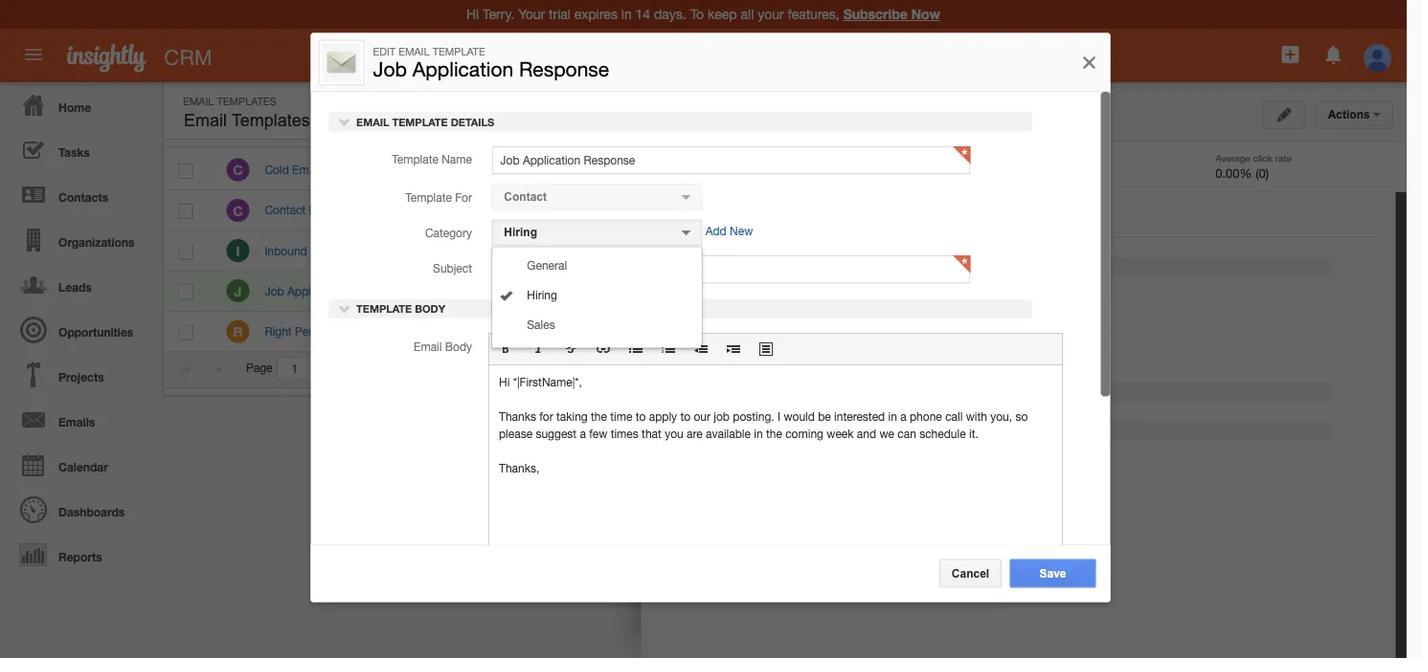 Task type: locate. For each thing, give the bounding box(es) containing it.
sales up "contact" button
[[539, 164, 567, 177]]

contact cell for j
[[664, 272, 755, 312]]

open
[[768, 123, 797, 137]]

open rate
[[768, 123, 826, 137]]

email template details down the add new
[[687, 262, 827, 274]]

3 0% cell from the top
[[755, 272, 898, 312]]

template inside edit email template job application response
[[433, 45, 485, 58]]

3 0% from the top
[[773, 285, 790, 298]]

schedule
[[919, 427, 965, 441]]

16-nov-23 3:07 pm for i
[[913, 244, 1014, 258]]

0 vertical spatial general
[[539, 205, 579, 217]]

1 0% from the top
[[773, 164, 790, 177]]

5 terry turtle from the top
[[445, 325, 501, 338]]

3 turtle from the top
[[473, 244, 501, 258]]

4 0% from the top
[[773, 326, 790, 338]]

0 vertical spatial name
[[264, 123, 296, 137]]

2 3:07 from the top
[[971, 244, 994, 258]]

4 3:07 from the top
[[971, 325, 994, 338]]

to inside r row
[[449, 325, 460, 338]]

would
[[783, 410, 814, 423]]

4 16- from the top
[[913, 325, 930, 338]]

16-nov-23 3:07 pm cell
[[898, 150, 1066, 191], [898, 231, 1066, 272], [898, 272, 1066, 312], [898, 312, 1066, 352]]

thanks down the contact
[[828, 353, 865, 366]]

nov- inside i row
[[930, 244, 955, 258]]

pm inside i row
[[997, 244, 1014, 258]]

1 horizontal spatial category
[[534, 123, 585, 137]]

thanks for applying... down the contact
[[828, 353, 938, 366]]

the down posting.
[[766, 427, 782, 441]]

rate
[[1093, 152, 1109, 163], [1275, 152, 1292, 163]]

email template details inside job application response dialog
[[353, 116, 494, 128]]

you,
[[990, 410, 1012, 423]]

1 horizontal spatial in
[[888, 410, 897, 423]]

23
[[955, 163, 968, 177], [955, 244, 968, 258], [955, 285, 968, 298], [955, 325, 968, 338]]

thanks
[[355, 204, 392, 217], [355, 244, 392, 258], [355, 285, 392, 298], [828, 353, 865, 366], [498, 410, 536, 423]]

4 terry turtle link from the top
[[445, 285, 501, 298]]

0 horizontal spatial hiring link
[[492, 283, 701, 308]]

menu inside job application response dialog
[[492, 253, 701, 342]]

you right can
[[379, 325, 398, 338]]

api
[[512, 451, 530, 464]]

r link
[[226, 320, 249, 343]]

subject up would
[[769, 353, 808, 366]]

0 horizontal spatial the
[[463, 325, 479, 338]]

1 vertical spatial applying...
[[885, 353, 938, 366]]

body for template body
[[414, 303, 445, 316]]

5 right of
[[1059, 362, 1065, 375]]

16-nov-23 3:07 pm for j
[[913, 285, 1014, 298]]

5 terry turtle link from the top
[[445, 325, 501, 338]]

for down connect?
[[455, 191, 472, 205]]

response inside i row
[[310, 244, 362, 258]]

0 horizontal spatial rate
[[1093, 152, 1109, 163]]

menu
[[492, 253, 701, 342]]

new up average click rate 0.00% (0)
[[1216, 103, 1240, 116]]

chevron down image for template body
[[338, 302, 351, 316]]

23 inside j row
[[955, 285, 968, 298]]

templates
[[217, 95, 276, 107], [231, 111, 310, 130]]

i up j link
[[236, 243, 240, 259]]

thanks for applying...
[[355, 285, 466, 298], [828, 353, 938, 366]]

5 terry from the top
[[445, 325, 470, 338]]

None checkbox
[[179, 204, 193, 219]]

template type
[[678, 123, 757, 137]]

application containing hi *|firstname|*,
[[488, 333, 1063, 559]]

1 16- from the top
[[913, 163, 930, 177]]

edit
[[373, 45, 396, 58]]

navigation
[[0, 82, 153, 577]]

sales link down hiring cell
[[492, 313, 701, 338]]

projects
[[58, 371, 104, 384]]

3 16-nov-23 3:07 pm from the top
[[913, 285, 1014, 298]]

4 23 from the top
[[955, 325, 968, 338]]

2 rate from the left
[[1275, 152, 1292, 163]]

23 for c
[[955, 163, 968, 177]]

2 c from the top
[[233, 203, 243, 219]]

1 horizontal spatial rate
[[1275, 152, 1292, 163]]

1 16-nov-23 3:07 pm cell from the top
[[898, 150, 1066, 191]]

contact cell for c
[[664, 191, 755, 231]]

2 16- from the top
[[913, 244, 930, 258]]

application
[[488, 333, 1063, 559]]

actions button
[[1316, 101, 1393, 129]]

0 horizontal spatial emails
[[58, 416, 95, 429]]

1 16-nov-23 3:07 pm from the top
[[913, 163, 1014, 177]]

1 3:07 from the top
[[971, 163, 994, 177]]

details inside job application response dialog
[[450, 116, 494, 128]]

hiring link down general link
[[492, 283, 701, 308]]

hiring link right h
[[1141, 250, 1188, 266]]

pm inside r row
[[997, 325, 1014, 338]]

rate right click
[[1275, 152, 1292, 163]]

0 vertical spatial chevron down image
[[338, 115, 351, 128]]

0 horizontal spatial subject
[[354, 123, 396, 137]]

2 23 from the top
[[955, 244, 968, 258]]

16-nov-23 3:07 pm inside c "row"
[[913, 163, 1014, 177]]

terry
[[445, 163, 470, 177], [445, 204, 470, 217], [445, 244, 470, 258], [445, 285, 470, 298], [445, 325, 470, 338]]

click
[[1253, 152, 1273, 163]]

4 turtle from the top
[[473, 285, 501, 298]]

0 horizontal spatial average
[[1031, 152, 1066, 163]]

applying... up phone at the bottom right
[[885, 353, 938, 366]]

3 nov- from the top
[[930, 285, 955, 298]]

contact inside i row
[[679, 244, 720, 258]]

0 vertical spatial c link
[[226, 159, 249, 182]]

0 horizontal spatial time
[[422, 163, 445, 177]]

0 vertical spatial for
[[455, 191, 472, 205]]

23 inside r row
[[955, 325, 968, 338]]

contact inside j row
[[679, 285, 720, 298]]

3 16- from the top
[[913, 285, 930, 298]]

2 turtle from the top
[[473, 204, 501, 217]]

general for general link
[[527, 259, 567, 273]]

0 vertical spatial subject
[[354, 123, 396, 137]]

contact for r
[[679, 325, 720, 338]]

c row
[[164, 150, 1114, 191], [164, 191, 1114, 231]]

terry inside j row
[[445, 285, 470, 298]]

2 terry from the top
[[445, 204, 470, 217]]

average for average click rate 0.00% (0)
[[1216, 152, 1250, 163]]

4 pm from the top
[[997, 325, 1014, 338]]

you down apply
[[664, 427, 683, 441]]

0 horizontal spatial category
[[425, 227, 472, 240]]

2 horizontal spatial name
[[778, 290, 808, 303]]

c link up the i link
[[226, 199, 249, 222]]

r row
[[164, 312, 1114, 352]]

3:07 inside i row
[[971, 244, 994, 258]]

you inside thanks for taking the time to apply to our job posting. i would be interested in a phone call with you, so please suggest a few times that you are available in the coming week and we can schedule it.
[[664, 427, 683, 441]]

2 vertical spatial subject
[[769, 353, 808, 366]]

0 horizontal spatial template name
[[391, 153, 472, 166]]

name up cold
[[264, 123, 296, 137]]

general down hiring button
[[527, 259, 567, 273]]

None checkbox
[[178, 122, 192, 137], [179, 164, 193, 179], [179, 244, 193, 260], [179, 285, 193, 300], [179, 325, 193, 341], [178, 122, 192, 137], [179, 164, 193, 179], [179, 244, 193, 260], [179, 285, 193, 300], [179, 325, 193, 341]]

to left connect?
[[448, 163, 458, 177]]

0 horizontal spatial i
[[236, 243, 240, 259]]

turtle down owner in the top left of the page
[[473, 163, 501, 177]]

organizations
[[58, 236, 135, 249]]

0% for r
[[773, 326, 790, 338]]

1 c link from the top
[[226, 159, 249, 182]]

3 contact cell from the top
[[664, 272, 755, 312]]

16-nov-23 3:07 pm inside j row
[[913, 285, 1014, 298]]

turtle right contacting
[[473, 244, 501, 258]]

16- for j
[[913, 285, 930, 298]]

can you point me to the right person?
[[355, 325, 550, 338]]

1 average from the left
[[1031, 152, 1066, 163]]

addendum
[[1110, 451, 1167, 464]]

0% inside r row
[[773, 326, 790, 338]]

1 vertical spatial i
[[777, 410, 780, 423]]

16-nov-23 3:07 pm inside i row
[[913, 244, 1014, 258]]

0 vertical spatial category
[[534, 123, 585, 137]]

notifications image
[[1322, 43, 1345, 66]]

i left would
[[777, 410, 780, 423]]

terry turtle down owner in the top left of the page
[[445, 163, 501, 177]]

1 vertical spatial for
[[791, 311, 808, 324]]

record permissions image
[[951, 106, 969, 130]]

0% for j
[[773, 285, 790, 298]]

sales cell for r
[[521, 312, 664, 352]]

category up would
[[761, 332, 808, 345]]

0 horizontal spatial 0
[[662, 166, 669, 181]]

i link
[[226, 239, 249, 262]]

average left the open
[[1031, 152, 1066, 163]]

terry turtle inside r row
[[445, 325, 501, 338]]

nov- inside j row
[[930, 285, 955, 298]]

0 horizontal spatial emails link
[[5, 397, 153, 442]]

edit email template job application response
[[373, 45, 609, 80]]

turtle up right
[[473, 285, 501, 298]]

nov- inside r row
[[930, 325, 955, 338]]

sales for r
[[539, 326, 567, 338]]

contact cell for r
[[664, 312, 755, 352]]

3 terry from the top
[[445, 244, 470, 258]]

2 vertical spatial category
[[761, 332, 808, 345]]

2 16-nov-23 3:07 pm cell from the top
[[898, 231, 1066, 272]]

2 vertical spatial you
[[664, 427, 683, 441]]

1 vertical spatial subject
[[432, 262, 472, 275]]

0 vertical spatial applying...
[[412, 285, 466, 298]]

3 3:07 from the top
[[971, 285, 994, 298]]

details
[[450, 116, 494, 128], [673, 212, 711, 225], [784, 262, 827, 274]]

coming
[[785, 427, 823, 441]]

1 vertical spatial time
[[610, 410, 632, 423]]

for
[[395, 204, 409, 217], [395, 244, 409, 258], [395, 285, 409, 298], [868, 353, 882, 366], [539, 410, 553, 423]]

turtle down connect?
[[473, 204, 501, 217]]

1 horizontal spatial name
[[441, 153, 472, 166]]

terry turtle for connecting
[[445, 204, 501, 217]]

1 5 from the left
[[1036, 362, 1043, 375]]

that
[[641, 427, 661, 441]]

hiring down the contact
[[828, 332, 858, 345]]

category up "contact" button
[[534, 123, 585, 137]]

3:07 for i
[[971, 244, 994, 258]]

the up few
[[590, 410, 607, 423]]

-
[[1029, 362, 1033, 375]]

phone
[[909, 410, 942, 423]]

2 vertical spatial name
[[778, 290, 808, 303]]

turtle for thanks for connecting
[[473, 204, 501, 217]]

application
[[413, 57, 513, 80], [749, 106, 850, 130], [287, 285, 345, 298], [850, 290, 908, 303]]

apply
[[649, 410, 677, 423]]

1 vertical spatial sales link
[[492, 313, 701, 338]]

a up the can
[[900, 410, 906, 423]]

2 c link from the top
[[226, 199, 249, 222]]

1 horizontal spatial hiring link
[[1141, 250, 1188, 266]]

emails up calendar link
[[58, 416, 95, 429]]

2 average from the left
[[1216, 152, 1250, 163]]

new inside job application response dialog
[[729, 225, 752, 238]]

0%
[[773, 164, 790, 177], [773, 245, 790, 258], [773, 285, 790, 298], [773, 326, 790, 338]]

sales cell for c
[[521, 150, 664, 191]]

cell left j
[[164, 272, 212, 312]]

cancel button
[[939, 560, 1002, 588]]

5 right -
[[1036, 362, 1043, 375]]

toolbar
[[489, 334, 1062, 366]]

email body
[[413, 340, 472, 354]]

1 pm from the top
[[997, 163, 1014, 177]]

a
[[900, 410, 906, 423], [579, 427, 586, 441]]

the left right
[[463, 325, 479, 338]]

for left connecting
[[395, 204, 409, 217]]

general inside menu
[[527, 259, 567, 273]]

terry turtle link down owner in the top left of the page
[[445, 163, 501, 177]]

hiring up ok image
[[504, 226, 537, 239]]

3 terry turtle link from the top
[[445, 244, 501, 258]]

page
[[246, 362, 273, 375]]

for inside i row
[[395, 244, 409, 258]]

0 horizontal spatial sales link
[[492, 313, 701, 338]]

terry turtle link down us. at left
[[445, 285, 501, 298]]

i inside row
[[236, 243, 240, 259]]

terry turtle link up us. at left
[[445, 204, 501, 217]]

thanks for connecting link
[[355, 204, 470, 217]]

0 vertical spatial sales link
[[1141, 226, 1185, 241]]

average open rate
[[1031, 152, 1109, 163]]

2 0 from the left
[[846, 166, 853, 181]]

hi *|firstname|*,
[[498, 376, 582, 389]]

hi
[[498, 376, 509, 389]]

new right add
[[729, 225, 752, 238]]

2 0% cell from the top
[[755, 231, 898, 272]]

thanks up inbound response thanks for contacting us.
[[355, 204, 392, 217]]

sales up *|firstname|*, on the left of page
[[539, 326, 567, 338]]

2 terry turtle link from the top
[[445, 204, 501, 217]]

0 vertical spatial in
[[888, 410, 897, 423]]

3:07 inside r row
[[971, 325, 994, 338]]

average up 0.00%
[[1216, 152, 1250, 163]]

response inside j row
[[348, 285, 400, 298]]

0% cell for r
[[755, 312, 898, 352]]

1 vertical spatial c
[[233, 203, 243, 219]]

3 23 from the top
[[955, 285, 968, 298]]

1 vertical spatial email template details
[[687, 262, 827, 274]]

terry turtle down connecting
[[445, 244, 501, 258]]

1 vertical spatial you
[[379, 325, 398, 338]]

subject up do
[[354, 123, 396, 137]]

sales
[[539, 164, 567, 177], [1154, 227, 1181, 239], [539, 245, 567, 258], [527, 318, 555, 332], [539, 326, 567, 338]]

all
[[505, 50, 520, 65]]

1 vertical spatial the
[[590, 410, 607, 423]]

time inside thanks for taking the time to apply to our job posting. i would be interested in a phone call with you, so please suggest a few times that you are available in the coming week and we can schedule it.
[[610, 410, 632, 423]]

1 turtle from the top
[[473, 163, 501, 177]]

show sidebar image
[[1159, 103, 1172, 117]]

0 vertical spatial time
[[422, 163, 445, 177]]

0 horizontal spatial details
[[450, 116, 494, 128]]

thanks for applying... inside cell
[[355, 285, 466, 298]]

terry up "can you point me to the right person?" 'link'
[[445, 285, 470, 298]]

0 vertical spatial you
[[373, 163, 392, 177]]

0% inside j row
[[773, 285, 790, 298]]

1 horizontal spatial average
[[1216, 152, 1250, 163]]

row group containing c
[[164, 150, 1114, 352]]

sales link right s in the right top of the page
[[1141, 226, 1185, 241]]

0% cell for i
[[755, 231, 898, 272]]

thanks for taking the time to apply to our job posting. i would be interested in a phone call with you, so please suggest a few times that you are available in the coming week and we can schedule it.
[[498, 410, 1031, 441]]

0 vertical spatial the
[[463, 325, 479, 338]]

data processing addendum link
[[1023, 451, 1167, 464]]

0 vertical spatial template for
[[405, 191, 472, 205]]

3 terry turtle from the top
[[445, 244, 501, 258]]

for left the contact
[[791, 311, 808, 324]]

email inside edit email template job application response
[[399, 45, 430, 58]]

nov- inside c "row"
[[930, 163, 955, 177]]

to
[[448, 163, 458, 177], [449, 325, 460, 338], [635, 410, 645, 423], [680, 410, 690, 423]]

2 16-nov-23 3:07 pm from the top
[[913, 244, 1014, 258]]

0 vertical spatial a
[[900, 410, 906, 423]]

1 contact cell from the top
[[664, 191, 755, 231]]

sales inside i row
[[539, 245, 567, 258]]

please
[[498, 427, 532, 441]]

emails link down the close image
[[1050, 96, 1138, 124]]

1 vertical spatial category
[[425, 227, 472, 240]]

4 terry turtle from the top
[[445, 285, 501, 298]]

data
[[1023, 451, 1047, 464]]

1 terry from the top
[[445, 163, 470, 177]]

sales inside c "row"
[[539, 164, 567, 177]]

contact inside button
[[504, 191, 546, 204]]

5 turtle from the top
[[473, 325, 501, 338]]

terry turtle up the email body
[[445, 325, 501, 338]]

2 contact cell from the top
[[664, 231, 755, 272]]

1 vertical spatial body
[[445, 340, 472, 354]]

you
[[373, 163, 392, 177], [379, 325, 398, 338], [664, 427, 683, 441]]

1 horizontal spatial 5
[[1059, 362, 1065, 375]]

4 16-nov-23 3:07 pm from the top
[[913, 325, 1014, 338]]

turtle inside r row
[[473, 325, 501, 338]]

organizations link
[[5, 217, 153, 262]]

you inside r row
[[379, 325, 398, 338]]

terry turtle link
[[445, 163, 501, 177], [445, 204, 501, 217], [445, 244, 501, 258], [445, 285, 501, 298], [445, 325, 501, 338]]

1 vertical spatial thanks for applying...
[[828, 353, 938, 366]]

1 vertical spatial general
[[527, 259, 567, 273]]

0 horizontal spatial template for
[[405, 191, 472, 205]]

16- inside j row
[[913, 285, 930, 298]]

pm for r
[[997, 325, 1014, 338]]

0 vertical spatial templates
[[217, 95, 276, 107]]

average inside average click rate 0.00% (0)
[[1216, 152, 1250, 163]]

4 nov- from the top
[[930, 325, 955, 338]]

hiring
[[504, 226, 537, 239], [1154, 252, 1184, 264], [539, 285, 569, 298], [527, 289, 557, 302], [828, 332, 858, 345]]

1 terry turtle from the top
[[445, 163, 501, 177]]

1 horizontal spatial 0
[[846, 166, 853, 181]]

0 horizontal spatial for
[[455, 191, 472, 205]]

Name text field
[[491, 146, 970, 175]]

1 vertical spatial chevron down image
[[338, 302, 351, 316]]

thanks for applying... up template body
[[355, 285, 466, 298]]

16-nov-23 3:07 pm
[[913, 163, 1014, 177], [913, 244, 1014, 258], [913, 285, 1014, 298], [913, 325, 1014, 338]]

sales inside r row
[[539, 326, 567, 338]]

rate right the open
[[1093, 152, 1109, 163]]

for inside cell
[[395, 285, 409, 298]]

sales cell for i
[[521, 231, 664, 272]]

terry up the email body
[[445, 325, 470, 338]]

for
[[455, 191, 472, 205], [791, 311, 808, 324]]

2 nov- from the top
[[930, 244, 955, 258]]

name inside row
[[264, 123, 296, 137]]

time up times
[[610, 410, 632, 423]]

j
[[234, 284, 242, 299]]

0 vertical spatial email template details
[[353, 116, 494, 128]]

thanks up template body
[[355, 285, 392, 298]]

average for average open rate
[[1031, 152, 1066, 163]]

16-nov-23 3:07 pm cell for r
[[898, 312, 1066, 352]]

c for contact info
[[233, 203, 243, 219]]

contacting
[[412, 244, 467, 258]]

name down owner in the top left of the page
[[441, 153, 472, 166]]

0% inside c "row"
[[773, 164, 790, 177]]

0 vertical spatial thanks for applying...
[[355, 285, 466, 298]]

right person link
[[265, 325, 341, 338]]

category up contacting
[[425, 227, 472, 240]]

3:07 for j
[[971, 285, 994, 298]]

0 horizontal spatial in
[[753, 427, 762, 441]]

job application response
[[710, 106, 946, 130], [265, 285, 400, 298], [828, 290, 963, 303]]

email template details up do you have time to connect?
[[353, 116, 494, 128]]

close image
[[1080, 51, 1099, 74]]

0 vertical spatial new
[[1216, 103, 1240, 116]]

16- for r
[[913, 325, 930, 338]]

application inside edit email template job application response
[[413, 57, 513, 80]]

name down subject text box
[[778, 290, 808, 303]]

turtle inside i row
[[473, 244, 501, 258]]

you inside c "row"
[[373, 163, 392, 177]]

2 0% from the top
[[773, 245, 790, 258]]

0
[[662, 166, 669, 181], [846, 166, 853, 181]]

general up hiring button
[[539, 205, 579, 217]]

16-nov-23 3:07 pm inside r row
[[913, 325, 1014, 338]]

4 16-nov-23 3:07 pm cell from the top
[[898, 312, 1066, 352]]

for left contacting
[[395, 244, 409, 258]]

contact for j
[[679, 285, 720, 298]]

contact cell
[[664, 191, 755, 231], [664, 231, 755, 272], [664, 272, 755, 312], [664, 312, 755, 352]]

subscribe
[[843, 6, 908, 22]]

row
[[164, 112, 1113, 148]]

4 terry from the top
[[445, 285, 470, 298]]

sales right right
[[527, 318, 555, 332]]

time right the have
[[422, 163, 445, 177]]

1 vertical spatial template for
[[741, 311, 808, 324]]

2 pm from the top
[[997, 244, 1014, 258]]

terry turtle up us. at left
[[445, 204, 501, 217]]

terry turtle link up the email body
[[445, 325, 501, 338]]

0% cell
[[755, 150, 898, 191], [755, 231, 898, 272], [755, 272, 898, 312], [755, 312, 898, 352]]

turtle down ok image
[[473, 325, 501, 338]]

rate inside average click rate 0.00% (0)
[[1275, 152, 1292, 163]]

Search this list... text field
[[670, 96, 886, 124]]

right person
[[265, 325, 331, 338]]

1 horizontal spatial for
[[791, 311, 808, 324]]

of
[[1046, 362, 1056, 375]]

s
[[1130, 226, 1137, 239]]

projects link
[[5, 352, 153, 397]]

subject down contacting
[[432, 262, 472, 275]]

refresh list image
[[908, 103, 926, 116]]

for up suggest
[[539, 410, 553, 423]]

tasks link
[[5, 127, 153, 172]]

1 nov- from the top
[[930, 163, 955, 177]]

2 horizontal spatial details
[[784, 262, 827, 274]]

thanks up "please"
[[498, 410, 536, 423]]

2 vertical spatial the
[[766, 427, 782, 441]]

3 16-nov-23 3:07 pm cell from the top
[[898, 272, 1066, 312]]

ok image
[[499, 289, 512, 303]]

in down posting.
[[753, 427, 762, 441]]

chevron down image
[[338, 115, 351, 128], [338, 302, 351, 316]]

sales cell
[[521, 150, 664, 191], [521, 231, 664, 272], [521, 312, 664, 352]]

terry turtle link for connecting
[[445, 204, 501, 217]]

emails link down projects
[[5, 397, 153, 442]]

lead cell
[[664, 150, 755, 191]]

turtle inside j row
[[473, 285, 501, 298]]

3 pm from the top
[[997, 285, 1014, 298]]

applying...
[[412, 285, 466, 298], [885, 353, 938, 366]]

1 horizontal spatial new
[[1216, 103, 1240, 116]]

template for down do you have time to connect? link
[[405, 191, 472, 205]]

16-nov-23 3:07 pm for c
[[913, 163, 1014, 177]]

sales down 'general' 'cell'
[[539, 245, 567, 258]]

3:07 inside j row
[[971, 285, 994, 298]]

2 terry turtle from the top
[[445, 204, 501, 217]]

you for c
[[373, 163, 392, 177]]

template for inside job application response dialog
[[405, 191, 472, 205]]

1 vertical spatial name
[[441, 153, 472, 166]]

1 vertical spatial hiring link
[[492, 283, 701, 308]]

emails
[[1086, 103, 1126, 116], [58, 416, 95, 429]]

to right the me
[[449, 325, 460, 338]]

1 horizontal spatial i
[[777, 410, 780, 423]]

1 0% cell from the top
[[755, 150, 898, 191]]

c up the i link
[[233, 203, 243, 219]]

0 vertical spatial body
[[414, 303, 445, 316]]

contact inside r row
[[679, 325, 720, 338]]

terry for connecting
[[445, 204, 470, 217]]

c link left cold
[[226, 159, 249, 182]]

sales inside menu
[[527, 318, 555, 332]]

general inside 'cell'
[[539, 205, 579, 217]]

0 horizontal spatial thanks for applying...
[[355, 285, 466, 298]]

16- inside r row
[[913, 325, 930, 338]]

opportunities link
[[5, 307, 153, 352]]

2 chevron down image from the top
[[338, 302, 351, 316]]

1 terry turtle link from the top
[[445, 163, 501, 177]]

posting.
[[732, 410, 774, 423]]

us.
[[470, 244, 485, 258]]

you right do
[[373, 163, 392, 177]]

time inside c "row"
[[422, 163, 445, 177]]

cell down date
[[898, 191, 1066, 231]]

0 horizontal spatial new
[[729, 225, 752, 238]]

in up "we"
[[888, 410, 897, 423]]

applying... down contacting
[[412, 285, 466, 298]]

sales for i
[[539, 245, 567, 258]]

1 vertical spatial template name
[[728, 290, 808, 303]]

job inside j row
[[265, 285, 284, 298]]

hiring inside cell
[[539, 285, 569, 298]]

1 horizontal spatial subject
[[432, 262, 472, 275]]

home
[[58, 101, 91, 114]]

0 horizontal spatial applying...
[[412, 285, 466, 298]]

c left cold
[[233, 162, 243, 178]]

a left few
[[579, 427, 586, 441]]

general for 'general' 'cell'
[[539, 205, 579, 217]]

1 horizontal spatial the
[[590, 410, 607, 423]]

0% inside i row
[[773, 245, 790, 258]]

j row
[[164, 272, 1114, 312]]

1 sales cell from the top
[[521, 150, 664, 191]]

terry down owner in the top left of the page
[[445, 163, 470, 177]]

details link
[[662, 207, 723, 234]]

3 sales cell from the top
[[521, 312, 664, 352]]

menu containing general
[[492, 253, 701, 342]]

body down can you point me to the right person?
[[445, 340, 472, 354]]

0 vertical spatial emails link
[[1050, 96, 1138, 124]]

pm inside j row
[[997, 285, 1014, 298]]

in
[[888, 410, 897, 423], [753, 427, 762, 441]]

the
[[463, 325, 479, 338], [590, 410, 607, 423], [766, 427, 782, 441]]

23 inside i row
[[955, 244, 968, 258]]

0 vertical spatial c
[[233, 162, 243, 178]]

terry turtle link down connecting
[[445, 244, 501, 258]]

1 vertical spatial a
[[579, 427, 586, 441]]

terry inside r row
[[445, 325, 470, 338]]

thanks for connecting
[[355, 204, 470, 217]]

1 horizontal spatial details
[[673, 212, 711, 225]]

1 23 from the top
[[955, 163, 968, 177]]

1 rate from the left
[[1093, 152, 1109, 163]]

email templates button
[[179, 106, 315, 135]]

blog link
[[469, 451, 493, 464]]

new
[[1216, 103, 1240, 116], [729, 225, 752, 238]]

for up template body
[[395, 285, 409, 298]]

navigation containing home
[[0, 82, 153, 577]]

terry up contacting
[[445, 204, 470, 217]]

api link
[[512, 451, 530, 464]]

rate for average open rate
[[1093, 152, 1109, 163]]

to up that
[[635, 410, 645, 423]]

terry turtle down us. at left
[[445, 285, 501, 298]]

16- inside i row
[[913, 244, 930, 258]]

thanks up thanks for applying... cell
[[355, 244, 392, 258]]

2 horizontal spatial subject
[[769, 353, 808, 366]]

1 c from the top
[[233, 162, 243, 178]]

template name down owner in the top left of the page
[[391, 153, 472, 166]]

the inside r row
[[463, 325, 479, 338]]

0 vertical spatial details
[[450, 116, 494, 128]]

hiring up the person?
[[539, 285, 569, 298]]

cell
[[755, 191, 898, 231], [898, 191, 1066, 231], [164, 272, 212, 312]]

template name down subject text box
[[728, 290, 808, 303]]

job
[[373, 57, 407, 80], [710, 106, 744, 130], [265, 285, 284, 298], [828, 290, 847, 303]]

hiring inside button
[[504, 226, 537, 239]]

general
[[539, 205, 579, 217], [527, 259, 567, 273]]

1 chevron down image from the top
[[338, 115, 351, 128]]

4 contact cell from the top
[[664, 312, 755, 352]]

2 sales cell from the top
[[521, 231, 664, 272]]

4 0% cell from the top
[[755, 312, 898, 352]]

16- inside c "row"
[[913, 163, 930, 177]]

1 vertical spatial details
[[673, 212, 711, 225]]

row group
[[164, 150, 1114, 352]]

2 vertical spatial sales cell
[[521, 312, 664, 352]]



Task type: vqa. For each thing, say whether or not it's contained in the screenshot.
Dashboards View Card
no



Task type: describe. For each thing, give the bounding box(es) containing it.
thanks for applying... cell
[[340, 272, 466, 312]]

1 c row from the top
[[164, 150, 1114, 191]]

for inside c "row"
[[395, 204, 409, 217]]

job application response inside j row
[[265, 285, 400, 298]]

inbound response thanks for contacting us.
[[265, 244, 485, 258]]

contacts link
[[5, 172, 153, 217]]

average click rate 0.00% (0)
[[1216, 152, 1292, 181]]

job inside edit email template job application response
[[373, 57, 407, 80]]

r
[[233, 324, 243, 340]]

2 vertical spatial details
[[784, 262, 827, 274]]

1 0 from the left
[[662, 166, 669, 181]]

to left our
[[680, 410, 690, 423]]

23 for j
[[955, 285, 968, 298]]

(0)
[[1256, 166, 1269, 181]]

hiring button
[[491, 220, 702, 246]]

crm
[[164, 45, 212, 69]]

terry turtle link for point
[[445, 325, 501, 338]]

16-nov-23 3:07 pm cell for c
[[898, 150, 1066, 191]]

template inside new email template link
[[1277, 103, 1326, 116]]

none checkbox inside c "row"
[[179, 204, 193, 219]]

16- for i
[[913, 244, 930, 258]]

available
[[705, 427, 750, 441]]

for down the contact
[[868, 353, 882, 366]]

1 vertical spatial emails link
[[5, 397, 153, 442]]

application inside job application response dialog
[[488, 333, 1063, 559]]

contact for i
[[679, 244, 720, 258]]

i row
[[164, 231, 1114, 272]]

Search all data.... text field
[[544, 40, 921, 75]]

thanks inside i row
[[355, 244, 392, 258]]

template body
[[353, 303, 445, 316]]

0% cell for c
[[755, 150, 898, 191]]

0% for c
[[773, 164, 790, 177]]

cold email link
[[265, 163, 330, 177]]

terry turtle inside i row
[[445, 244, 501, 258]]

category inside job application response dialog
[[425, 227, 472, 240]]

terry inside i row
[[445, 244, 470, 258]]

reports link
[[5, 532, 153, 577]]

dashboards link
[[5, 487, 153, 532]]

name inside job application response dialog
[[441, 153, 472, 166]]

sales for c
[[539, 164, 567, 177]]

0% cell for j
[[755, 272, 898, 312]]

owner
[[444, 123, 481, 137]]

pm for j
[[997, 285, 1014, 298]]

16-nov-23 3:07 pm cell for j
[[898, 272, 1066, 312]]

contact info link
[[265, 204, 338, 217]]

open
[[1069, 152, 1090, 163]]

h
[[1130, 251, 1137, 264]]

email template categories
[[1126, 173, 1289, 186]]

contact for c
[[679, 204, 720, 217]]

to inside c "row"
[[448, 163, 458, 177]]

1 horizontal spatial email template details
[[687, 262, 827, 274]]

do you have time to connect? link
[[355, 163, 509, 177]]

right
[[265, 325, 292, 338]]

template inside row
[[678, 123, 728, 137]]

3:07 for c
[[971, 163, 994, 177]]

terry turtle for point
[[445, 325, 501, 338]]

turtle for can you point me to the right person?
[[473, 325, 501, 338]]

can
[[897, 427, 916, 441]]

save button
[[1010, 560, 1096, 588]]

1 horizontal spatial a
[[900, 410, 906, 423]]

subject inside row
[[354, 123, 396, 137]]

inbound
[[265, 244, 307, 258]]

now
[[911, 6, 940, 22]]

new email template
[[1216, 103, 1326, 116]]

category inside row
[[534, 123, 585, 137]]

person
[[295, 325, 331, 338]]

0% for i
[[773, 245, 790, 258]]

1 horizontal spatial thanks for applying...
[[828, 353, 938, 366]]

for inside thanks for taking the time to apply to our job posting. i would be interested in a phone call with you, so please suggest a few times that you are available in the coming week and we can schedule it.
[[539, 410, 553, 423]]

opportunities
[[58, 326, 133, 339]]

tasks
[[58, 146, 90, 159]]

contact cell for i
[[664, 231, 755, 272]]

terry for have
[[445, 163, 470, 177]]

cold email
[[265, 163, 320, 177]]

16-nov-23 3:07 pm cell for i
[[898, 231, 1066, 272]]

hiring right ok image
[[527, 289, 557, 302]]

email template image
[[659, 93, 697, 131]]

2 5 from the left
[[1059, 362, 1065, 375]]

2 horizontal spatial category
[[761, 332, 808, 345]]

thanks inside cell
[[355, 285, 392, 298]]

point
[[401, 325, 427, 338]]

terry for point
[[445, 325, 470, 338]]

thanks for contacting us. cell
[[340, 231, 485, 272]]

you for r
[[379, 325, 398, 338]]

call
[[945, 410, 962, 423]]

1 horizontal spatial sales link
[[1141, 226, 1185, 241]]

all link
[[486, 41, 543, 75]]

calendar
[[58, 461, 108, 474]]

for inside job application response dialog
[[455, 191, 472, 205]]

1 horizontal spatial template name
[[728, 290, 808, 303]]

1 vertical spatial templates
[[231, 111, 310, 130]]

rate
[[801, 123, 826, 137]]

add new link
[[705, 225, 752, 238]]

terry turtle link inside j row
[[445, 285, 501, 298]]

nov- for c
[[930, 163, 955, 177]]

0 horizontal spatial a
[[579, 427, 586, 441]]

taking
[[556, 410, 587, 423]]

contacts
[[58, 191, 108, 204]]

23 for r
[[955, 325, 968, 338]]

blog
[[469, 451, 493, 464]]

it.
[[969, 427, 978, 441]]

thanks inside thanks for taking the time to apply to our job posting. i would be interested in a phone call with you, so please suggest a few times that you are available in the coming week and we can schedule it.
[[498, 410, 536, 423]]

sales right s in the right top of the page
[[1154, 227, 1181, 239]]

right
[[482, 325, 505, 338]]

subscribe now
[[843, 6, 940, 22]]

connect?
[[461, 163, 509, 177]]

16- for c
[[913, 163, 930, 177]]

subscribe now link
[[843, 6, 940, 22]]

c link for cold email
[[226, 159, 249, 182]]

cancel
[[952, 567, 989, 580]]

pm for c
[[997, 163, 1014, 177]]

leads
[[58, 281, 92, 294]]

our
[[693, 410, 710, 423]]

actions
[[1328, 108, 1373, 121]]

additional information
[[687, 426, 832, 438]]

me
[[430, 325, 446, 338]]

2 horizontal spatial the
[[766, 427, 782, 441]]

3:07 for r
[[971, 325, 994, 338]]

row containing name
[[164, 112, 1113, 148]]

thanks inside c "row"
[[355, 204, 392, 217]]

nov- for j
[[930, 285, 955, 298]]

general cell
[[521, 191, 664, 231]]

1 horizontal spatial applying...
[[885, 353, 938, 366]]

1 vertical spatial in
[[753, 427, 762, 441]]

toolbar inside job application response dialog
[[489, 334, 1062, 366]]

contact info
[[265, 204, 328, 217]]

and
[[856, 427, 876, 441]]

j link
[[226, 280, 249, 303]]

person?
[[508, 325, 550, 338]]

0 vertical spatial hiring link
[[1141, 250, 1188, 266]]

nov- for r
[[930, 325, 955, 338]]

hiring right h
[[1154, 252, 1184, 264]]

job application response dialog
[[311, 33, 1110, 659]]

interested
[[834, 410, 885, 423]]

turtle for do you have time to connect?
[[473, 163, 501, 177]]

0 vertical spatial emails
[[1086, 103, 1126, 116]]

cell down rate
[[755, 191, 898, 231]]

few
[[589, 427, 607, 441]]

body for email body
[[445, 340, 472, 354]]

have
[[395, 163, 419, 177]]

created
[[912, 123, 955, 137]]

c for cold email
[[233, 162, 243, 178]]

can you point me to the right person? link
[[355, 325, 550, 338]]

23 for i
[[955, 244, 968, 258]]

contact button
[[491, 184, 702, 210]]

add new
[[705, 225, 752, 238]]

application inside j row
[[287, 285, 345, 298]]

1 vertical spatial emails
[[58, 416, 95, 429]]

rate for average click rate 0.00% (0)
[[1275, 152, 1292, 163]]

1 horizontal spatial emails link
[[1050, 96, 1138, 124]]

email templates email templates
[[183, 95, 310, 130]]

created date
[[912, 123, 984, 137]]

i inside thanks for taking the time to apply to our job posting. i would be interested in a phone call with you, so please suggest a few times that you are available in the coming week and we can schedule it.
[[777, 410, 780, 423]]

template name inside job application response dialog
[[391, 153, 472, 166]]

terry turtle inside j row
[[445, 285, 501, 298]]

categories
[[1221, 173, 1289, 186]]

terry turtle for have
[[445, 163, 501, 177]]

chevron down image for email template details
[[338, 115, 351, 128]]

response inside edit email template job application response
[[519, 57, 609, 80]]

job application response link
[[265, 285, 409, 298]]

2 c row from the top
[[164, 191, 1114, 231]]

contact
[[832, 312, 885, 325]]

leads link
[[5, 262, 153, 307]]

save
[[1040, 567, 1066, 580]]

processing
[[1050, 451, 1107, 464]]

additional
[[690, 426, 755, 438]]

can
[[355, 325, 376, 338]]

add
[[705, 225, 726, 238]]

cold
[[265, 163, 289, 177]]

applying... inside thanks for applying... cell
[[412, 285, 466, 298]]

date
[[959, 123, 984, 137]]

pm for i
[[997, 244, 1014, 258]]

Subject text field
[[491, 255, 970, 284]]

thanks,
[[498, 462, 539, 475]]

subject inside job application response dialog
[[432, 262, 472, 275]]

job
[[713, 410, 729, 423]]

16-nov-23 3:07 pm for r
[[913, 325, 1014, 338]]

hiring cell
[[521, 272, 664, 312]]

nov- for i
[[930, 244, 955, 258]]

1 horizontal spatial template for
[[741, 311, 808, 324]]

terry turtle link for have
[[445, 163, 501, 177]]

with
[[966, 410, 987, 423]]

suggest
[[535, 427, 576, 441]]

c link for contact info
[[226, 199, 249, 222]]

type
[[731, 123, 757, 137]]



